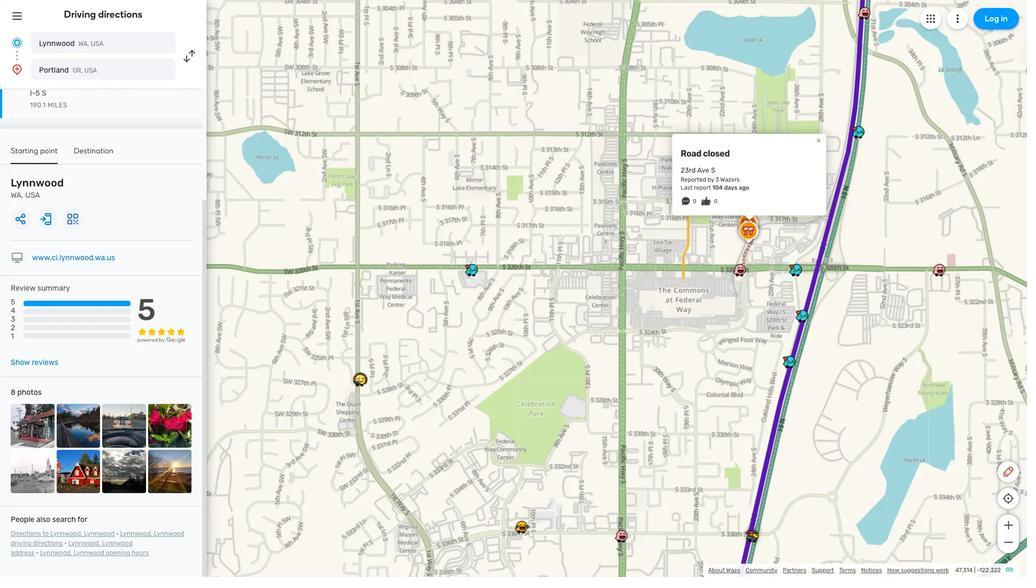 Task type: describe. For each thing, give the bounding box(es) containing it.
47.314
[[955, 568, 973, 575]]

how suggestions work link
[[887, 568, 949, 575]]

directions
[[11, 531, 41, 538]]

|
[[974, 568, 976, 575]]

destination
[[74, 147, 114, 156]]

directions to lynnwood, lynnwood
[[11, 531, 115, 538]]

image 2 of lynnwood, lynnwood image
[[56, 405, 100, 448]]

lynnwood, for lynnwood, lynnwood driving directions
[[120, 531, 152, 538]]

days
[[724, 185, 738, 192]]

lynnwood, lynnwood opening hours
[[40, 550, 149, 558]]

driving directions
[[64, 9, 143, 20]]

lynnwood, down search
[[50, 531, 82, 538]]

directions to lynnwood, lynnwood link
[[11, 531, 115, 538]]

support
[[812, 568, 834, 575]]

review
[[11, 284, 36, 293]]

for
[[77, 516, 87, 525]]

23rd ave s reported by 3 wazers last report 104 days ago
[[681, 166, 749, 192]]

partners
[[783, 568, 807, 575]]

portland
[[39, 66, 69, 75]]

ave
[[697, 166, 709, 174]]

5 4 3 2 1
[[11, 298, 15, 342]]

zoom in image
[[1002, 519, 1015, 532]]

show
[[11, 359, 30, 368]]

lynnwood, for lynnwood, lynnwood address
[[68, 540, 100, 548]]

community link
[[746, 568, 778, 575]]

lynnwood, lynnwood opening hours link
[[40, 550, 149, 558]]

image 7 of lynnwood, lynnwood image
[[102, 450, 146, 494]]

image 4 of lynnwood, lynnwood image
[[148, 405, 192, 448]]

show reviews
[[11, 359, 58, 368]]

to
[[43, 531, 49, 538]]

summary
[[37, 284, 70, 293]]

directions inside 'lynnwood, lynnwood driving directions'
[[33, 540, 63, 548]]

lynnwood inside lynnwood, lynnwood address
[[102, 540, 133, 548]]

0 vertical spatial lynnwood wa, usa
[[39, 39, 104, 48]]

8
[[11, 388, 15, 398]]

closed
[[703, 149, 730, 159]]

47.314 | -122.322
[[955, 568, 1001, 575]]

1 × link from the top
[[814, 135, 824, 146]]

i-5 s 190.1 miles
[[30, 89, 67, 109]]

people also search for
[[11, 516, 87, 525]]

suggestions
[[901, 568, 935, 575]]

www.ci.lynnwood.wa.us
[[32, 254, 115, 263]]

driving
[[11, 540, 31, 548]]

pencil image
[[1002, 466, 1015, 479]]

image 6 of lynnwood, lynnwood image
[[56, 450, 100, 494]]

starting point
[[11, 147, 58, 156]]

2 × link from the top
[[814, 216, 824, 226]]

current location image
[[11, 36, 24, 49]]

lynnwood, for lynnwood, lynnwood opening hours
[[40, 550, 72, 558]]

notices link
[[861, 568, 882, 575]]

last
[[681, 185, 693, 192]]



Task type: vqa. For each thing, say whether or not it's contained in the screenshot.
directions to the left
yes



Task type: locate. For each thing, give the bounding box(es) containing it.
1 horizontal spatial wa,
[[78, 40, 89, 48]]

image 5 of lynnwood, lynnwood image
[[11, 450, 54, 494]]

1 vertical spatial s
[[711, 166, 715, 174]]

terms
[[839, 568, 856, 575]]

ago
[[739, 185, 749, 192]]

terms link
[[839, 568, 856, 575]]

image 3 of lynnwood, lynnwood image
[[102, 405, 146, 448]]

lynnwood, lynnwood driving directions
[[11, 531, 184, 548]]

lynnwood, down directions to lynnwood, lynnwood link
[[40, 550, 72, 558]]

3 inside 5 4 3 2 1
[[11, 315, 15, 324]]

people
[[11, 516, 34, 525]]

1
[[11, 332, 14, 342]]

1 vertical spatial wa,
[[11, 191, 23, 200]]

wa, down starting point button
[[11, 191, 23, 200]]

0 vertical spatial × link
[[814, 135, 824, 146]]

1 vertical spatial × link
[[814, 216, 824, 226]]

lynnwood, lynnwood address
[[11, 540, 133, 558]]

2 horizontal spatial 5
[[137, 293, 156, 328]]

0 vertical spatial directions
[[98, 9, 143, 20]]

s inside 23rd ave s reported by 3 wazers last report 104 days ago
[[711, 166, 715, 174]]

0 down report
[[693, 199, 697, 205]]

1 vertical spatial 3
[[11, 315, 15, 324]]

also
[[36, 516, 50, 525]]

about waze community partners support terms notices how suggestions work
[[708, 568, 949, 575]]

0 vertical spatial 3
[[716, 177, 719, 184]]

by
[[708, 177, 714, 184]]

190.1
[[30, 102, 46, 109]]

23rd
[[681, 166, 696, 174]]

lynnwood,
[[50, 531, 82, 538], [120, 531, 152, 538], [68, 540, 100, 548], [40, 550, 72, 558]]

image 8 of lynnwood, lynnwood image
[[148, 450, 192, 494]]

1 horizontal spatial s
[[711, 166, 715, 174]]

0 vertical spatial usa
[[91, 40, 104, 48]]

wa,
[[78, 40, 89, 48], [11, 191, 23, 200]]

opening
[[106, 550, 130, 558]]

0 horizontal spatial directions
[[33, 540, 63, 548]]

or,
[[73, 67, 83, 74]]

5 inside 5 4 3 2 1
[[11, 298, 15, 307]]

1 horizontal spatial 0
[[714, 199, 718, 205]]

1 vertical spatial lynnwood wa, usa
[[11, 177, 64, 200]]

8 photos
[[11, 388, 42, 398]]

5 inside i-5 s 190.1 miles
[[36, 89, 40, 98]]

usa down "driving directions"
[[91, 40, 104, 48]]

1 horizontal spatial 5
[[36, 89, 40, 98]]

computer image
[[11, 252, 24, 265]]

how
[[887, 568, 900, 575]]

1 0 from the left
[[693, 199, 697, 205]]

lynnwood wa, usa
[[39, 39, 104, 48], [11, 177, 64, 200]]

3 inside 23rd ave s reported by 3 wazers last report 104 days ago
[[716, 177, 719, 184]]

work
[[936, 568, 949, 575]]

portland or, usa
[[39, 66, 97, 75]]

0 down 104
[[714, 199, 718, 205]]

s right i-
[[42, 89, 46, 98]]

wa, up or,
[[78, 40, 89, 48]]

lynnwood wa, usa down starting point button
[[11, 177, 64, 200]]

usa down starting point button
[[25, 191, 40, 200]]

lynnwood
[[39, 39, 75, 48], [11, 177, 64, 189], [84, 531, 115, 538], [154, 531, 184, 538], [102, 540, 133, 548], [74, 550, 104, 558]]

notices
[[861, 568, 882, 575]]

link image
[[1005, 566, 1014, 575]]

2 0 from the left
[[714, 199, 718, 205]]

3 right "by"
[[716, 177, 719, 184]]

0 horizontal spatial 3
[[11, 315, 15, 324]]

lynnwood, inside lynnwood, lynnwood address
[[68, 540, 100, 548]]

104
[[712, 185, 723, 192]]

report
[[694, 185, 711, 192]]

1 horizontal spatial directions
[[98, 9, 143, 20]]

address
[[11, 550, 34, 558]]

1 horizontal spatial 3
[[716, 177, 719, 184]]

3 up 1
[[11, 315, 15, 324]]

i-
[[30, 89, 36, 98]]

about waze link
[[708, 568, 740, 575]]

×
[[816, 135, 821, 146], [816, 216, 821, 226]]

5 for 5 4 3 2 1
[[11, 298, 15, 307]]

location image
[[11, 63, 24, 76]]

5
[[36, 89, 40, 98], [137, 293, 156, 328], [11, 298, 15, 307]]

directions right "driving"
[[98, 9, 143, 20]]

road closed
[[681, 149, 730, 159]]

0 horizontal spatial wa,
[[11, 191, 23, 200]]

s for 5
[[42, 89, 46, 98]]

hours
[[132, 550, 149, 558]]

lynnwood, lynnwood address link
[[11, 540, 133, 558]]

0 vertical spatial s
[[42, 89, 46, 98]]

waze
[[726, 568, 740, 575]]

0 vertical spatial ×
[[816, 135, 821, 146]]

s right ave
[[711, 166, 715, 174]]

destination button
[[74, 147, 114, 163]]

1 × from the top
[[816, 135, 821, 146]]

lynnwood, inside 'lynnwood, lynnwood driving directions'
[[120, 531, 152, 538]]

-
[[977, 568, 980, 575]]

reported
[[681, 177, 706, 184]]

2 vertical spatial usa
[[25, 191, 40, 200]]

× link
[[814, 135, 824, 146], [814, 216, 824, 226]]

usa right or,
[[84, 67, 97, 74]]

1 vertical spatial ×
[[816, 216, 821, 226]]

usa inside 'portland or, usa'
[[84, 67, 97, 74]]

point
[[40, 147, 58, 156]]

partners link
[[783, 568, 807, 575]]

s inside i-5 s 190.1 miles
[[42, 89, 46, 98]]

usa
[[91, 40, 104, 48], [84, 67, 97, 74], [25, 191, 40, 200]]

lynnwood inside 'lynnwood, lynnwood driving directions'
[[154, 531, 184, 538]]

directions
[[98, 9, 143, 20], [33, 540, 63, 548]]

image 1 of lynnwood, lynnwood image
[[11, 405, 54, 448]]

122.322
[[980, 568, 1001, 575]]

driving
[[64, 9, 96, 20]]

zoom out image
[[1002, 537, 1015, 549]]

wazers
[[720, 177, 740, 184]]

review summary
[[11, 284, 70, 293]]

0 horizontal spatial 0
[[693, 199, 697, 205]]

1 vertical spatial directions
[[33, 540, 63, 548]]

about
[[708, 568, 725, 575]]

2 × from the top
[[816, 216, 821, 226]]

road
[[681, 149, 702, 159]]

3
[[716, 177, 719, 184], [11, 315, 15, 324]]

www.ci.lynnwood.wa.us link
[[32, 254, 115, 263]]

support link
[[812, 568, 834, 575]]

community
[[746, 568, 778, 575]]

0 vertical spatial wa,
[[78, 40, 89, 48]]

s for ave
[[711, 166, 715, 174]]

photos
[[17, 388, 42, 398]]

2
[[11, 324, 15, 333]]

0 horizontal spatial 5
[[11, 298, 15, 307]]

starting point button
[[11, 147, 58, 164]]

1 vertical spatial usa
[[84, 67, 97, 74]]

5 for 5
[[137, 293, 156, 328]]

lynnwood, up hours
[[120, 531, 152, 538]]

lynnwood, lynnwood driving directions link
[[11, 531, 184, 548]]

reviews
[[32, 359, 58, 368]]

search
[[52, 516, 76, 525]]

miles
[[48, 102, 67, 109]]

starting
[[11, 147, 38, 156]]

lynnwood, up lynnwood, lynnwood opening hours link
[[68, 540, 100, 548]]

directions down to in the bottom of the page
[[33, 540, 63, 548]]

0 horizontal spatial s
[[42, 89, 46, 98]]

s
[[42, 89, 46, 98], [711, 166, 715, 174]]

4
[[11, 307, 15, 316]]

0
[[693, 199, 697, 205], [714, 199, 718, 205]]

lynnwood wa, usa up 'portland or, usa'
[[39, 39, 104, 48]]



